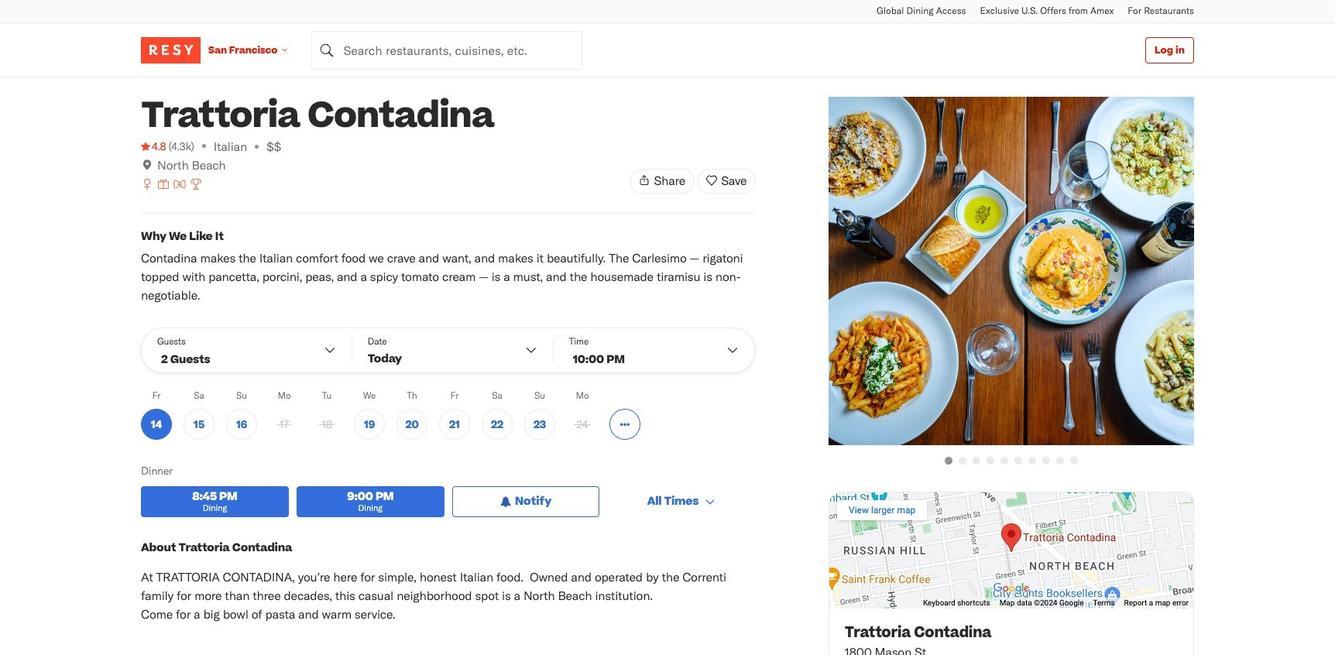 Task type: locate. For each thing, give the bounding box(es) containing it.
Search restaurants, cuisines, etc. text field
[[312, 31, 583, 69]]

None field
[[312, 31, 583, 69]]



Task type: describe. For each thing, give the bounding box(es) containing it.
4.8 out of 5 stars image
[[141, 139, 166, 154]]



